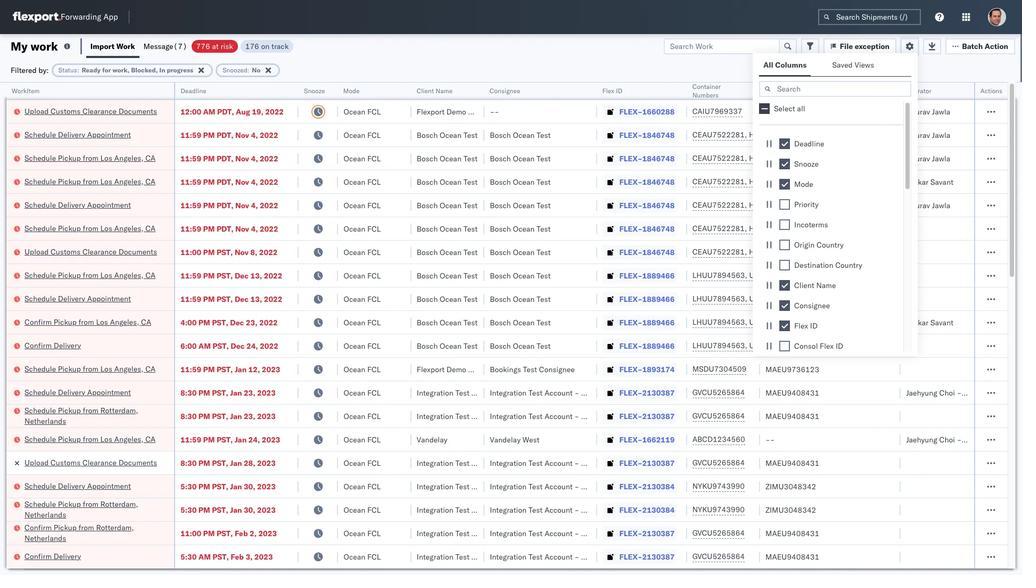 Task type: locate. For each thing, give the bounding box(es) containing it.
1 vandelay from the left
[[417, 435, 448, 444]]

-- down consignee button
[[490, 107, 499, 116]]

priority
[[795, 200, 819, 209]]

1 horizontal spatial client
[[795, 281, 815, 290]]

all columns button
[[759, 55, 811, 76]]

2 vertical spatial rotterdam,
[[96, 523, 134, 532]]

4 flex-1889466 from the top
[[620, 341, 675, 351]]

am right "6:00"
[[199, 341, 211, 351]]

2 flexport demo consignee from the top
[[417, 365, 504, 374]]

rotterdam, for 11:00 pm pst, feb 2, 2023
[[96, 523, 134, 532]]

0 vertical spatial netherlands
[[24, 416, 66, 426]]

2 vandelay from the left
[[490, 435, 521, 444]]

5 schedule delivery appointment link from the top
[[24, 481, 131, 491]]

1 vertical spatial schedule pickup from rotterdam, netherlands link
[[24, 499, 160, 520]]

blocked,
[[131, 66, 158, 74]]

netherlands for 8:30
[[24, 416, 66, 426]]

confirm delivery for confirm delivery link related to first "confirm delivery" button from the top
[[24, 341, 81, 350]]

0 vertical spatial nyku9743990
[[693, 481, 745, 491]]

upload customs clearance documents for first 'upload customs clearance documents' button from the top of the page
[[24, 106, 157, 116]]

1 vertical spatial 23,
[[244, 388, 255, 398]]

15 fcl from the top
[[367, 435, 381, 444]]

confirm delivery link for first "confirm delivery" button from the top
[[24, 340, 81, 351]]

from inside confirm pickup from rotterdam, netherlands
[[79, 523, 94, 532]]

1889466 for schedule delivery appointment
[[643, 294, 675, 304]]

client name inside client name button
[[417, 87, 453, 95]]

confirm delivery button down confirm pickup from rotterdam, netherlands
[[24, 551, 81, 563]]

2 appointment from the top
[[87, 200, 131, 210]]

0 vertical spatial 13,
[[251, 271, 262, 280]]

0 vertical spatial omkar
[[906, 177, 929, 187]]

0 vertical spatial flexport
[[417, 107, 445, 116]]

0 vertical spatial 23,
[[246, 318, 258, 327]]

1 vertical spatial 24,
[[248, 435, 260, 444]]

1 vertical spatial 8:30
[[181, 411, 197, 421]]

name
[[436, 87, 453, 95], [817, 281, 836, 290]]

delivery for 4th schedule delivery appointment button from the bottom of the page
[[58, 200, 85, 210]]

angeles, for 4th schedule pickup from los angeles, ca button from the top of the page's schedule pickup from los angeles, ca link
[[114, 270, 144, 280]]

0 vertical spatial mode
[[344, 87, 360, 95]]

5:30 down '8:30 pm pst, jan 28, 2023'
[[181, 482, 197, 491]]

1 vertical spatial omkar
[[906, 318, 929, 327]]

4 lagerfeld from the top
[[597, 482, 629, 491]]

flex-2130387 for confirm delivery
[[620, 552, 675, 562]]

pickup for 5th schedule pickup from los angeles, ca button from the bottom
[[58, 177, 81, 186]]

1 vertical spatial confirm delivery button
[[24, 551, 81, 563]]

documents for 2nd upload customs clearance documents link from the bottom of the page
[[119, 247, 157, 256]]

upload customs clearance documents for second 'upload customs clearance documents' button from the top
[[24, 247, 157, 256]]

flex-1662119 button
[[603, 432, 677, 447], [603, 432, 677, 447]]

6 ceau7522281, hlxu6269489, hlxu8034992 from the top
[[693, 247, 858, 257]]

flex id
[[603, 87, 623, 95], [795, 321, 818, 331]]

integration
[[490, 388, 527, 398], [490, 411, 527, 421], [490, 458, 527, 468], [490, 482, 527, 491], [490, 505, 527, 515], [490, 529, 527, 538], [490, 552, 527, 562]]

gvcu5265864
[[693, 388, 745, 397], [693, 411, 745, 421], [693, 458, 745, 468], [693, 528, 745, 538], [693, 552, 745, 561]]

1 customs from the top
[[51, 106, 81, 116]]

2 resize handle column header from the left
[[286, 83, 299, 575]]

los inside button
[[96, 317, 108, 327]]

2 vertical spatial am
[[199, 552, 211, 562]]

test123456
[[766, 130, 811, 140], [766, 154, 811, 163], [766, 177, 811, 187], [766, 200, 811, 210], [766, 224, 811, 234], [766, 247, 811, 257]]

0 vertical spatial 11:00
[[181, 247, 201, 257]]

schedule delivery appointment link for first schedule delivery appointment button from the top of the page
[[24, 129, 131, 140]]

7 schedule from the top
[[24, 294, 56, 303]]

8:30 down "6:00"
[[181, 388, 197, 398]]

no
[[252, 66, 261, 74]]

all columns
[[764, 60, 807, 70]]

0 vertical spatial schedule pickup from rotterdam, netherlands button
[[24, 405, 160, 427]]

Search Work text field
[[664, 38, 780, 54]]

country for origin country
[[817, 240, 844, 250]]

2 schedule pickup from rotterdam, netherlands button from the top
[[24, 499, 160, 521]]

0 vertical spatial confirm delivery button
[[24, 340, 81, 352]]

8:30 pm pst, jan 23, 2023 down 11:59 pm pst, jan 12, 2023
[[181, 388, 276, 398]]

2 vertical spatial id
[[836, 341, 844, 351]]

5 1846748 from the top
[[643, 224, 675, 234]]

schedule pickup from rotterdam, netherlands button
[[24, 405, 160, 427], [24, 499, 160, 521]]

uetu5238478
[[750, 271, 801, 280], [750, 294, 801, 304], [750, 317, 801, 327], [750, 341, 801, 350]]

0 horizontal spatial name
[[436, 87, 453, 95]]

2 demo from the top
[[447, 365, 466, 374]]

1 vertical spatial 11:59 pm pst, dec 13, 2022
[[181, 294, 282, 304]]

0 vertical spatial am
[[203, 107, 215, 116]]

1 vertical spatial origin
[[980, 388, 1000, 398]]

maeu9736123
[[766, 365, 820, 374]]

0 vertical spatial demo
[[447, 107, 466, 116]]

13, down 8,
[[251, 271, 262, 280]]

flex-1846748 for second 'upload customs clearance documents' button from the top
[[620, 247, 675, 257]]

confirm delivery link down confirm pickup from rotterdam, netherlands
[[24, 551, 81, 562]]

3 netherlands from the top
[[24, 533, 66, 543]]

appointment for 2nd schedule delivery appointment button from the bottom
[[87, 387, 131, 397]]

7 integration from the top
[[490, 552, 527, 562]]

11:59 pm pst, dec 13, 2022 down 11:00 pm pst, nov 8, 2022
[[181, 271, 282, 280]]

from for confirm pickup from rotterdam, netherlands button
[[79, 523, 94, 532]]

lhuu7894563, uetu5238478 for confirm pickup from los angeles, ca
[[693, 317, 801, 327]]

lagerfeld
[[597, 388, 629, 398], [597, 411, 629, 421], [597, 458, 629, 468], [597, 482, 629, 491], [597, 505, 629, 515], [597, 529, 629, 538], [597, 552, 629, 562]]

0 vertical spatial zimu3048342
[[766, 482, 817, 491]]

10 schedule from the top
[[24, 406, 56, 415]]

country right destination
[[836, 260, 863, 270]]

nov
[[235, 130, 249, 140], [235, 154, 249, 163], [235, 177, 249, 187], [235, 200, 249, 210], [235, 224, 249, 234], [235, 247, 249, 257]]

lhuu7894563, for schedule delivery appointment
[[693, 294, 748, 304]]

1 vertical spatial upload
[[24, 247, 49, 256]]

import work button
[[86, 34, 139, 58]]

5:30 pm pst, jan 30, 2023
[[181, 482, 276, 491], [181, 505, 276, 515]]

2023 up 11:00 pm pst, feb 2, 2023
[[257, 505, 276, 515]]

0 vertical spatial confirm delivery
[[24, 341, 81, 350]]

demo left bookings
[[447, 365, 466, 374]]

pst, up 4:00 pm pst, dec 23, 2022
[[217, 294, 233, 304]]

11:59 pm pdt, nov 4, 2022 for first schedule delivery appointment button from the top of the page
[[181, 130, 278, 140]]

1 vertical spatial 5:30
[[181, 505, 197, 515]]

netherlands inside confirm pickup from rotterdam, netherlands
[[24, 533, 66, 543]]

9 fcl from the top
[[367, 294, 381, 304]]

id inside flex id button
[[616, 87, 623, 95]]

0 vertical spatial feb
[[235, 529, 248, 538]]

ca for 4th schedule pickup from los angeles, ca button from the bottom of the page
[[145, 223, 156, 233]]

hlxu8034992 for 4th schedule pickup from los angeles, ca button from the bottom of the page
[[806, 224, 858, 233]]

1 vertical spatial 5:30 pm pst, jan 30, 2023
[[181, 505, 276, 515]]

6 schedule from the top
[[24, 270, 56, 280]]

1 vertical spatial clearance
[[82, 247, 117, 256]]

1 5:30 pm pst, jan 30, 2023 from the top
[[181, 482, 276, 491]]

2023 down '8:30 pm pst, jan 28, 2023'
[[257, 482, 276, 491]]

0 vertical spatial rotterdam,
[[100, 406, 138, 415]]

0 horizontal spatial client
[[417, 87, 434, 95]]

origin left agent
[[980, 388, 1000, 398]]

container numbers
[[693, 83, 721, 99]]

rotterdam, inside confirm pickup from rotterdam, netherlands
[[96, 523, 134, 532]]

4 schedule pickup from los angeles, ca button from the top
[[24, 270, 156, 281]]

4 hlxu8034992 from the top
[[806, 200, 858, 210]]

11:59 pm pst, dec 13, 2022 up 4:00 pm pst, dec 23, 2022
[[181, 294, 282, 304]]

ceau7522281, hlxu6269489, hlxu8034992
[[693, 130, 858, 140], [693, 153, 858, 163], [693, 177, 858, 186], [693, 200, 858, 210], [693, 224, 858, 233], [693, 247, 858, 257]]

1889466 for confirm delivery
[[643, 341, 675, 351]]

6 integration test account - karl lagerfeld from the top
[[490, 529, 629, 538]]

ca for sixth schedule pickup from los angeles, ca button from the top of the page
[[145, 434, 156, 444]]

4 maeu9408431 from the top
[[766, 529, 820, 538]]

flex id up "flex-1660288"
[[603, 87, 623, 95]]

maeu9408431
[[766, 388, 820, 398], [766, 411, 820, 421], [766, 458, 820, 468], [766, 529, 820, 538], [766, 552, 820, 562]]

dec up 4:00 pm pst, dec 23, 2022
[[235, 294, 249, 304]]

schedule delivery appointment for first schedule delivery appointment button from the top of the page
[[24, 130, 131, 139]]

1846748
[[643, 130, 675, 140], [643, 154, 675, 163], [643, 177, 675, 187], [643, 200, 675, 210], [643, 224, 675, 234], [643, 247, 675, 257]]

None checkbox
[[759, 103, 770, 114], [780, 138, 790, 149], [780, 179, 790, 190], [780, 240, 790, 250], [780, 260, 790, 271], [780, 280, 790, 291], [780, 300, 790, 311], [759, 103, 770, 114], [780, 138, 790, 149], [780, 179, 790, 190], [780, 240, 790, 250], [780, 260, 790, 271], [780, 280, 790, 291], [780, 300, 790, 311]]

omkar savant
[[906, 177, 954, 187], [906, 318, 954, 327]]

id
[[616, 87, 623, 95], [810, 321, 818, 331], [836, 341, 844, 351]]

1662119
[[643, 435, 675, 444]]

flex-1846748 for first schedule delivery appointment button from the top of the page
[[620, 130, 675, 140]]

dec
[[235, 271, 249, 280], [235, 294, 249, 304], [230, 318, 244, 327], [231, 341, 245, 351]]

1 vertical spatial demo
[[447, 365, 466, 374]]

23, up the 6:00 am pst, dec 24, 2022
[[246, 318, 258, 327]]

ceau7522281, hlxu6269489, hlxu8034992 for 4th schedule delivery appointment button from the bottom of the page
[[693, 200, 858, 210]]

2023 for schedule pickup from los angeles, ca link related to 5th schedule pickup from los angeles, ca button from the top of the page
[[262, 365, 280, 374]]

23, up "11:59 pm pst, jan 24, 2023"
[[244, 411, 255, 421]]

2 horizontal spatial id
[[836, 341, 844, 351]]

1 vertical spatial zimu3048342
[[766, 505, 817, 515]]

1 horizontal spatial vandelay
[[490, 435, 521, 444]]

2023 right 12,
[[262, 365, 280, 374]]

11 ocean fcl from the top
[[344, 341, 381, 351]]

1 vertical spatial flexport
[[417, 365, 445, 374]]

: for snoozed
[[247, 66, 249, 74]]

mode
[[344, 87, 360, 95], [795, 179, 814, 189]]

1 vertical spatial documents
[[119, 247, 157, 256]]

1 account from the top
[[545, 388, 573, 398]]

8:30 pm pst, jan 23, 2023 up "11:59 pm pst, jan 24, 2023"
[[181, 411, 276, 421]]

4 gaurav from the top
[[906, 200, 930, 210]]

2 vertical spatial 5:30
[[181, 552, 197, 562]]

0 horizontal spatial origin
[[795, 240, 815, 250]]

demo
[[447, 107, 466, 116], [447, 365, 466, 374]]

2 horizontal spatial flex
[[820, 341, 834, 351]]

id up the consol flex id at bottom right
[[810, 321, 818, 331]]

0 vertical spatial --
[[490, 107, 499, 116]]

3 abcdefg78456546 from the top
[[766, 318, 837, 327]]

1 vertical spatial schedule pickup from rotterdam, netherlands
[[24, 499, 138, 519]]

schedule delivery appointment link for 2nd schedule delivery appointment button from the bottom
[[24, 387, 131, 398]]

nyku9743990
[[693, 481, 745, 491], [693, 505, 745, 514]]

5:30 for confirm delivery
[[181, 552, 197, 562]]

0 vertical spatial documents
[[119, 106, 157, 116]]

container numbers button
[[687, 80, 750, 100]]

6 hlxu6269489, from the top
[[749, 247, 804, 257]]

4 11:59 pm pdt, nov 4, 2022 from the top
[[181, 200, 278, 210]]

4 11:59 from the top
[[181, 200, 201, 210]]

jan left 28,
[[230, 458, 242, 468]]

id right consol
[[836, 341, 844, 351]]

-
[[490, 107, 495, 116], [495, 107, 499, 116], [575, 388, 579, 398], [957, 388, 962, 398], [575, 411, 579, 421], [766, 435, 770, 444], [770, 435, 775, 444], [575, 458, 579, 468], [575, 482, 579, 491], [575, 505, 579, 515], [575, 529, 579, 538], [575, 552, 579, 562]]

country up 'destination country'
[[817, 240, 844, 250]]

confirm for first "confirm delivery" button from the top
[[24, 341, 52, 350]]

0 vertical spatial 8:30 pm pst, jan 23, 2023
[[181, 388, 276, 398]]

flexport demo consignee
[[417, 107, 504, 116], [417, 365, 504, 374]]

5 4, from the top
[[251, 224, 258, 234]]

delivery for 2nd schedule delivery appointment button from the bottom
[[58, 387, 85, 397]]

0 vertical spatial upload
[[24, 106, 49, 116]]

confirm delivery link
[[24, 340, 81, 351], [24, 551, 81, 562]]

pickup inside confirm pickup from rotterdam, netherlands
[[54, 523, 77, 532]]

2023 right 2,
[[259, 529, 277, 538]]

1 horizontal spatial numbers
[[805, 87, 831, 95]]

fcl
[[367, 107, 381, 116], [367, 130, 381, 140], [367, 154, 381, 163], [367, 177, 381, 187], [367, 200, 381, 210], [367, 224, 381, 234], [367, 247, 381, 257], [367, 271, 381, 280], [367, 294, 381, 304], [367, 318, 381, 327], [367, 341, 381, 351], [367, 365, 381, 374], [367, 388, 381, 398], [367, 411, 381, 421], [367, 435, 381, 444], [367, 458, 381, 468], [367, 482, 381, 491], [367, 505, 381, 515], [367, 529, 381, 538], [367, 552, 381, 562]]

2 vertical spatial 8:30
[[181, 458, 197, 468]]

jan
[[235, 365, 247, 374], [230, 388, 242, 398], [230, 411, 242, 421], [235, 435, 247, 444], [230, 458, 242, 468], [230, 482, 242, 491], [230, 505, 242, 515]]

30, up 2,
[[244, 505, 255, 515]]

11:59 pm pdt, nov 4, 2022 for 4th schedule delivery appointment button from the bottom of the page
[[181, 200, 278, 210]]

0 vertical spatial confirm delivery link
[[24, 340, 81, 351]]

confirm delivery link down confirm pickup from los angeles, ca button at the left of page
[[24, 340, 81, 351]]

7 11:59 from the top
[[181, 294, 201, 304]]

4 schedule pickup from los angeles, ca link from the top
[[24, 270, 156, 280]]

confirm delivery down confirm pickup from los angeles, ca button at the left of page
[[24, 341, 81, 350]]

1846748 for 4th schedule delivery appointment button from the bottom of the page
[[643, 200, 675, 210]]

1 vertical spatial confirm delivery
[[24, 551, 81, 561]]

1 vertical spatial --
[[766, 435, 775, 444]]

1 flexport demo consignee from the top
[[417, 107, 504, 116]]

dec up the 6:00 am pst, dec 24, 2022
[[230, 318, 244, 327]]

2 vertical spatial flex
[[820, 341, 834, 351]]

deadline down ymluw236679313
[[795, 139, 825, 149]]

pst, down "11:59 pm pst, jan 24, 2023"
[[212, 458, 228, 468]]

numbers inside "button"
[[805, 87, 831, 95]]

4:00
[[181, 318, 197, 327]]

-- right abcd1234560
[[766, 435, 775, 444]]

jan down 11:59 pm pst, jan 12, 2023
[[230, 388, 242, 398]]

origin country
[[795, 240, 844, 250]]

test123456 for second 'upload customs clearance documents' button from the top
[[766, 247, 811, 257]]

feb left 2,
[[235, 529, 248, 538]]

test123456 for 4th schedule pickup from los angeles, ca button from the bottom of the page
[[766, 224, 811, 234]]

1 vertical spatial client
[[795, 281, 815, 290]]

numbers down 'container' on the top right of page
[[693, 91, 719, 99]]

columns
[[776, 60, 807, 70]]

ca inside confirm pickup from los angeles, ca link
[[141, 317, 151, 327]]

8:30
[[181, 388, 197, 398], [181, 411, 197, 421], [181, 458, 197, 468]]

24, up 28,
[[248, 435, 260, 444]]

2023 right 3,
[[254, 552, 273, 562]]

12:00 am pdt, aug 19, 2022
[[181, 107, 284, 116]]

feb left 3,
[[231, 552, 244, 562]]

am right 12:00
[[203, 107, 215, 116]]

0 vertical spatial 24,
[[247, 341, 258, 351]]

1 resize handle column header from the left
[[161, 83, 174, 575]]

flex-1893174 button
[[603, 362, 677, 377], [603, 362, 677, 377]]

resize handle column header for flex id
[[675, 83, 687, 575]]

1 upload customs clearance documents button from the top
[[24, 106, 157, 117]]

4 schedule delivery appointment button from the top
[[24, 387, 131, 399]]

4 uetu5238478 from the top
[[750, 341, 801, 350]]

schedule delivery appointment for 4th schedule delivery appointment button from the bottom of the page
[[24, 200, 131, 210]]

deadline button
[[175, 85, 288, 95]]

2130387 for confirm delivery
[[643, 552, 675, 562]]

deadline up 12:00
[[181, 87, 206, 95]]

5 ceau7522281, from the top
[[693, 224, 747, 233]]

0 horizontal spatial vandelay
[[417, 435, 448, 444]]

2 11:59 from the top
[[181, 154, 201, 163]]

2 1846748 from the top
[[643, 154, 675, 163]]

1 confirm delivery link from the top
[[24, 340, 81, 351]]

4:00 pm pst, dec 23, 2022
[[181, 318, 278, 327]]

id up "flex-1660288"
[[616, 87, 623, 95]]

flex id up consol
[[795, 321, 818, 331]]

1 flexport from the top
[[417, 107, 445, 116]]

2 1889466 from the top
[[643, 294, 675, 304]]

confirm delivery down confirm pickup from rotterdam, netherlands
[[24, 551, 81, 561]]

dec up 11:59 pm pst, jan 12, 2023
[[231, 341, 245, 351]]

0 vertical spatial flexport demo consignee
[[417, 107, 504, 116]]

1 uetu5238478 from the top
[[750, 271, 801, 280]]

2 schedule pickup from rotterdam, netherlands from the top
[[24, 499, 138, 519]]

7 lagerfeld from the top
[[597, 552, 629, 562]]

11:00
[[181, 247, 201, 257], [181, 529, 201, 538]]

1 schedule pickup from rotterdam, netherlands link from the top
[[24, 405, 160, 426]]

3 account from the top
[[545, 458, 573, 468]]

angeles, inside confirm pickup from los angeles, ca link
[[110, 317, 139, 327]]

11 schedule from the top
[[24, 434, 56, 444]]

gaurav
[[906, 107, 930, 116], [906, 130, 930, 140], [906, 154, 930, 163], [906, 200, 930, 210]]

schedule pickup from los angeles, ca link for 4th schedule pickup from los angeles, ca button from the top of the page
[[24, 270, 156, 280]]

1 abcdefg78456546 from the top
[[766, 271, 837, 280]]

2 confirm from the top
[[24, 341, 52, 350]]

0 vertical spatial client name
[[417, 87, 453, 95]]

30, down 28,
[[244, 482, 255, 491]]

2023 for confirm delivery link corresponding to 1st "confirm delivery" button from the bottom
[[254, 552, 273, 562]]

saved views button
[[828, 55, 881, 76]]

action
[[985, 41, 1009, 51]]

confirm delivery button down confirm pickup from los angeles, ca button at the left of page
[[24, 340, 81, 352]]

0 vertical spatial customs
[[51, 106, 81, 116]]

upload
[[24, 106, 49, 116], [24, 247, 49, 256], [24, 458, 49, 467]]

1 vertical spatial omkar savant
[[906, 318, 954, 327]]

0 horizontal spatial deadline
[[181, 87, 206, 95]]

8:30 up "11:59 pm pst, jan 24, 2023"
[[181, 411, 197, 421]]

4 gvcu5265864 from the top
[[693, 528, 745, 538]]

bosch
[[417, 130, 438, 140], [490, 130, 511, 140], [417, 154, 438, 163], [490, 154, 511, 163], [417, 177, 438, 187], [490, 177, 511, 187], [417, 200, 438, 210], [490, 200, 511, 210], [417, 224, 438, 234], [490, 224, 511, 234], [417, 247, 438, 257], [490, 247, 511, 257], [417, 271, 438, 280], [490, 271, 511, 280], [417, 294, 438, 304], [490, 294, 511, 304], [417, 318, 438, 327], [490, 318, 511, 327], [417, 341, 438, 351], [490, 341, 511, 351]]

0 vertical spatial origin
[[795, 240, 815, 250]]

schedule pickup from los angeles, ca link for 5th schedule pickup from los angeles, ca button from the top of the page
[[24, 363, 156, 374]]

confirm inside confirm pickup from rotterdam, netherlands
[[24, 523, 52, 532]]

2023 up "11:59 pm pst, jan 24, 2023"
[[257, 411, 276, 421]]

schedule pickup from rotterdam, netherlands button for 5:30 pm pst, jan 30, 2023
[[24, 499, 160, 521]]

jan up "11:59 pm pst, jan 24, 2023"
[[230, 411, 242, 421]]

20 ocean fcl from the top
[[344, 552, 381, 562]]

1 vertical spatial 30,
[[244, 505, 255, 515]]

1846748 for first schedule delivery appointment button from the top of the page
[[643, 130, 675, 140]]

2130387 for confirm pickup from rotterdam, netherlands
[[643, 529, 675, 538]]

1 2130387 from the top
[[643, 388, 675, 398]]

consignee button
[[485, 85, 587, 95]]

flexport demo consignee for bookings
[[417, 365, 504, 374]]

8:30 pm pst, jan 28, 2023
[[181, 458, 276, 468]]

name inside button
[[436, 87, 453, 95]]

netherlands for 5:30
[[24, 510, 66, 519]]

1 savant from the top
[[931, 177, 954, 187]]

uetu5238478 for schedule delivery appointment
[[750, 294, 801, 304]]

pst, down the 6:00 am pst, dec 24, 2022
[[217, 365, 233, 374]]

consignee
[[490, 87, 521, 95], [468, 107, 504, 116], [795, 301, 830, 310], [468, 365, 504, 374], [539, 365, 575, 374]]

0 vertical spatial omkar savant
[[906, 177, 954, 187]]

2 uetu5238478 from the top
[[750, 294, 801, 304]]

2 vertical spatial documents
[[119, 458, 157, 467]]

1 5:30 from the top
[[181, 482, 197, 491]]

pickup for first schedule pickup from los angeles, ca button from the top
[[58, 153, 81, 163]]

abcdefg78456546 for schedule delivery appointment
[[766, 294, 837, 304]]

5 2130387 from the top
[[643, 552, 675, 562]]

1 vertical spatial schedule pickup from rotterdam, netherlands button
[[24, 499, 160, 521]]

0 vertical spatial name
[[436, 87, 453, 95]]

2 lhuu7894563, uetu5238478 from the top
[[693, 294, 801, 304]]

--
[[490, 107, 499, 116], [766, 435, 775, 444]]

5 resize handle column header from the left
[[472, 83, 485, 575]]

None checkbox
[[780, 159, 790, 169], [780, 199, 790, 210], [780, 219, 790, 230], [780, 321, 790, 331], [780, 341, 790, 351], [780, 159, 790, 169], [780, 199, 790, 210], [780, 219, 790, 230], [780, 321, 790, 331], [780, 341, 790, 351]]

2 hlxu8034992 from the top
[[806, 153, 858, 163]]

1 clearance from the top
[[82, 106, 117, 116]]

1 flex-1846748 from the top
[[620, 130, 675, 140]]

3 gaurav from the top
[[906, 154, 930, 163]]

flex-
[[620, 107, 643, 116], [620, 130, 643, 140], [620, 154, 643, 163], [620, 177, 643, 187], [620, 200, 643, 210], [620, 224, 643, 234], [620, 247, 643, 257], [620, 271, 643, 280], [620, 294, 643, 304], [620, 318, 643, 327], [620, 341, 643, 351], [620, 365, 643, 374], [620, 388, 643, 398], [620, 411, 643, 421], [620, 435, 643, 444], [620, 458, 643, 468], [620, 482, 643, 491], [620, 505, 643, 515], [620, 529, 643, 538], [620, 552, 643, 562]]

1 gvcu5265864 from the top
[[693, 388, 745, 397]]

0 vertical spatial country
[[817, 240, 844, 250]]

8:30 down "11:59 pm pst, jan 24, 2023"
[[181, 458, 197, 468]]

5:30 pm pst, jan 30, 2023 up 11:00 pm pst, feb 2, 2023
[[181, 505, 276, 515]]

0 vertical spatial upload customs clearance documents link
[[24, 106, 157, 116]]

angeles, for 4th schedule pickup from los angeles, ca button from the bottom of the page schedule pickup from los angeles, ca link
[[114, 223, 144, 233]]

flex-1846748 for 4th schedule pickup from los angeles, ca button from the bottom of the page
[[620, 224, 675, 234]]

bookings
[[490, 365, 521, 374]]

0 vertical spatial client
[[417, 87, 434, 95]]

import
[[90, 41, 115, 51]]

9 ocean fcl from the top
[[344, 294, 381, 304]]

6 fcl from the top
[[367, 224, 381, 234]]

2023 right 28,
[[257, 458, 276, 468]]

flex-2130384 button
[[603, 479, 677, 494], [603, 479, 677, 494], [603, 502, 677, 517], [603, 502, 677, 517]]

2 13, from the top
[[251, 294, 262, 304]]

1 vertical spatial upload customs clearance documents link
[[24, 246, 157, 257]]

import work
[[90, 41, 135, 51]]

11:59 pm pdt, nov 4, 2022
[[181, 130, 278, 140], [181, 154, 278, 163], [181, 177, 278, 187], [181, 200, 278, 210], [181, 224, 278, 234]]

origin down the incoterms
[[795, 240, 815, 250]]

11:59 pm pst, dec 13, 2022
[[181, 271, 282, 280], [181, 294, 282, 304]]

hlxu6269489, for schedule delivery appointment link corresponding to first schedule delivery appointment button from the top of the page
[[749, 130, 804, 140]]

1 vertical spatial client name
[[795, 281, 836, 290]]

from for 4th schedule pickup from los angeles, ca button from the bottom of the page
[[83, 223, 98, 233]]

2 11:00 from the top
[[181, 529, 201, 538]]

flex-1889466
[[620, 271, 675, 280], [620, 294, 675, 304], [620, 318, 675, 327], [620, 341, 675, 351]]

5:30 down 11:00 pm pst, feb 2, 2023
[[181, 552, 197, 562]]

1 vertical spatial netherlands
[[24, 510, 66, 519]]

numbers for mbl/mawb numbers
[[805, 87, 831, 95]]

appointment for third schedule delivery appointment button from the bottom
[[87, 294, 131, 303]]

8:30 pm pst, jan 23, 2023
[[181, 388, 276, 398], [181, 411, 276, 421]]

pst, up the 6:00 am pst, dec 24, 2022
[[212, 318, 228, 327]]

: left ready
[[77, 66, 79, 74]]

my
[[11, 39, 28, 54]]

1 vertical spatial 13,
[[251, 294, 262, 304]]

confirm for confirm pickup from los angeles, ca button at the left of page
[[24, 317, 52, 327]]

1 vertical spatial name
[[817, 281, 836, 290]]

1 vertical spatial upload customs clearance documents button
[[24, 246, 157, 258]]

5 maeu9408431 from the top
[[766, 552, 820, 562]]

client inside button
[[417, 87, 434, 95]]

gvcu5265864 for confirm pickup from rotterdam, netherlands
[[693, 528, 745, 538]]

nov for 4th schedule pickup from los angeles, ca button from the bottom of the page schedule pickup from los angeles, ca link
[[235, 224, 249, 234]]

7 karl from the top
[[581, 552, 595, 562]]

pst, up "11:59 pm pst, jan 24, 2023"
[[212, 411, 228, 421]]

30,
[[244, 482, 255, 491], [244, 505, 255, 515]]

numbers
[[805, 87, 831, 95], [693, 91, 719, 99]]

3 schedule delivery appointment from the top
[[24, 294, 131, 303]]

6:00 am pst, dec 24, 2022
[[181, 341, 278, 351]]

confirm delivery for confirm delivery link corresponding to 1st "confirm delivery" button from the bottom
[[24, 551, 81, 561]]

schedule delivery appointment link for 5th schedule delivery appointment button
[[24, 481, 131, 491]]

5:30 pm pst, jan 30, 2023 down '8:30 pm pst, jan 28, 2023'
[[181, 482, 276, 491]]

schedule delivery appointment link for third schedule delivery appointment button from the bottom
[[24, 293, 131, 304]]

upload for third upload customs clearance documents link from the top
[[24, 458, 49, 467]]

0 vertical spatial 5:30
[[181, 482, 197, 491]]

confirm
[[24, 317, 52, 327], [24, 341, 52, 350], [24, 523, 52, 532], [24, 551, 52, 561]]

pickup for confirm pickup from rotterdam, netherlands button
[[54, 523, 77, 532]]

17 fcl from the top
[[367, 482, 381, 491]]

file
[[840, 41, 853, 51]]

feb for 3,
[[231, 552, 244, 562]]

0 vertical spatial snooze
[[304, 87, 325, 95]]

am for 5:30
[[199, 552, 211, 562]]

1 horizontal spatial client name
[[795, 281, 836, 290]]

1 vertical spatial 2130384
[[643, 505, 675, 515]]

schedule pickup from los angeles, ca link for 4th schedule pickup from los angeles, ca button from the bottom of the page
[[24, 223, 156, 234]]

numbers inside container numbers
[[693, 91, 719, 99]]

numbers up all
[[805, 87, 831, 95]]

23, down 12,
[[244, 388, 255, 398]]

5:30 up 11:00 pm pst, feb 2, 2023
[[181, 505, 197, 515]]

8 11:59 from the top
[[181, 365, 201, 374]]

2023
[[262, 365, 280, 374], [257, 388, 276, 398], [257, 411, 276, 421], [262, 435, 280, 444], [257, 458, 276, 468], [257, 482, 276, 491], [257, 505, 276, 515], [259, 529, 277, 538], [254, 552, 273, 562]]

1 vertical spatial country
[[836, 260, 863, 270]]

feb
[[235, 529, 248, 538], [231, 552, 244, 562]]

1 vertical spatial savant
[[931, 318, 954, 327]]

1 horizontal spatial mode
[[795, 179, 814, 189]]

2 documents from the top
[[119, 247, 157, 256]]

hlxu8034992 for first schedule delivery appointment button from the top of the page
[[806, 130, 858, 140]]

schedule delivery appointment link
[[24, 129, 131, 140], [24, 199, 131, 210], [24, 293, 131, 304], [24, 387, 131, 398], [24, 481, 131, 491]]

2 vertical spatial customs
[[51, 458, 81, 467]]

dec down 11:00 pm pst, nov 8, 2022
[[235, 271, 249, 280]]

6 1846748 from the top
[[643, 247, 675, 257]]

0 vertical spatial id
[[616, 87, 623, 95]]

0 vertical spatial 30,
[[244, 482, 255, 491]]

1 horizontal spatial --
[[766, 435, 775, 444]]

karl
[[581, 388, 595, 398], [581, 411, 595, 421], [581, 458, 595, 468], [581, 482, 595, 491], [581, 505, 595, 515], [581, 529, 595, 538], [581, 552, 595, 562]]

vandelay for vandelay west
[[490, 435, 521, 444]]

0 horizontal spatial snooze
[[304, 87, 325, 95]]

message
[[144, 41, 173, 51]]

4 karl from the top
[[581, 482, 595, 491]]

2023 up '8:30 pm pst, jan 28, 2023'
[[262, 435, 280, 444]]

24, up 12,
[[247, 341, 258, 351]]

1 schedule pickup from los angeles, ca button from the top
[[24, 153, 156, 164]]

am down 11:00 pm pst, feb 2, 2023
[[199, 552, 211, 562]]

resize handle column header
[[161, 83, 174, 575], [286, 83, 299, 575], [326, 83, 338, 575], [399, 83, 412, 575], [472, 83, 485, 575], [584, 83, 597, 575], [675, 83, 687, 575], [748, 83, 760, 575], [888, 83, 901, 575], [962, 83, 974, 575], [995, 83, 1008, 575]]

5 karl from the top
[[581, 505, 595, 515]]

13, up 4:00 pm pst, dec 23, 2022
[[251, 294, 262, 304]]

lhuu7894563, uetu5238478 for schedule delivery appointment
[[693, 294, 801, 304]]

: left no
[[247, 66, 249, 74]]

country for destination country
[[836, 260, 863, 270]]

0 vertical spatial flex id
[[603, 87, 623, 95]]

2 upload from the top
[[24, 247, 49, 256]]

1 horizontal spatial deadline
[[795, 139, 825, 149]]

13,
[[251, 271, 262, 280], [251, 294, 262, 304]]

2 flex-2130387 from the top
[[620, 411, 675, 421]]

1 vertical spatial am
[[199, 341, 211, 351]]

17 ocean fcl from the top
[[344, 482, 381, 491]]

test123456 for 4th schedule delivery appointment button from the bottom of the page
[[766, 200, 811, 210]]

client
[[417, 87, 434, 95], [795, 281, 815, 290]]

0 horizontal spatial :
[[77, 66, 79, 74]]

demo down client name button
[[447, 107, 466, 116]]

0 vertical spatial 5:30 pm pst, jan 30, 2023
[[181, 482, 276, 491]]

6 integration from the top
[[490, 529, 527, 538]]

2 vertical spatial netherlands
[[24, 533, 66, 543]]



Task type: describe. For each thing, give the bounding box(es) containing it.
4, for first schedule delivery appointment button from the top of the page
[[251, 130, 258, 140]]

1 zimu3048342 from the top
[[766, 482, 817, 491]]

14 flex- from the top
[[620, 411, 643, 421]]

angeles, for schedule pickup from los angeles, ca link related to sixth schedule pickup from los angeles, ca button from the top of the page
[[114, 434, 144, 444]]

destination
[[795, 260, 834, 270]]

angeles, for schedule pickup from los angeles, ca link related to 5th schedule pickup from los angeles, ca button from the top of the page
[[114, 364, 144, 374]]

hlxu6269489, for 2nd upload customs clearance documents link from the bottom of the page
[[749, 247, 804, 257]]

11:59 pm pst, jan 12, 2023
[[181, 365, 280, 374]]

1 vertical spatial deadline
[[795, 139, 825, 149]]

1 vertical spatial flex id
[[795, 321, 818, 331]]

1 11:59 pm pst, dec 13, 2022 from the top
[[181, 271, 282, 280]]

from for 4th schedule pickup from los angeles, ca button from the top of the page
[[83, 270, 98, 280]]

16 ocean fcl from the top
[[344, 458, 381, 468]]

2 nyku9743990 from the top
[[693, 505, 745, 514]]

5:30 for schedule pickup from rotterdam, netherlands
[[181, 505, 197, 515]]

west
[[523, 435, 540, 444]]

risk
[[221, 41, 233, 51]]

batch
[[962, 41, 983, 51]]

dec for confirm delivery
[[231, 341, 245, 351]]

am for 6:00
[[199, 341, 211, 351]]

omkar savant for lhuu7894563, uetu5238478
[[906, 318, 954, 327]]

2023 for confirm pickup from rotterdam, netherlands link
[[259, 529, 277, 538]]

pst, down '8:30 pm pst, jan 28, 2023'
[[212, 482, 228, 491]]

from for sixth schedule pickup from los angeles, ca button from the top of the page
[[83, 434, 98, 444]]

all
[[797, 104, 806, 113]]

saved views
[[833, 60, 875, 70]]

maeu9408431 for confirm delivery
[[766, 552, 820, 562]]

4 integration test account - karl lagerfeld from the top
[[490, 482, 629, 491]]

message (7)
[[144, 41, 187, 51]]

5 11:59 from the top
[[181, 224, 201, 234]]

6 11:59 from the top
[[181, 271, 201, 280]]

uetu5238478 for confirm delivery
[[750, 341, 801, 350]]

2 upload customs clearance documents button from the top
[[24, 246, 157, 258]]

ca for 5th schedule pickup from los angeles, ca button from the top of the page
[[145, 364, 156, 374]]

my work
[[11, 39, 58, 54]]

angeles, for schedule pickup from los angeles, ca link related to 5th schedule pickup from los angeles, ca button from the bottom
[[114, 177, 144, 186]]

24, for 2023
[[248, 435, 260, 444]]

2 lagerfeld from the top
[[597, 411, 629, 421]]

2 confirm delivery button from the top
[[24, 551, 81, 563]]

2,
[[250, 529, 257, 538]]

confirm pickup from los angeles, ca
[[24, 317, 151, 327]]

snoozed : no
[[223, 66, 261, 74]]

savant for ceau7522281, hlxu6269489, hlxu8034992
[[931, 177, 954, 187]]

work
[[116, 41, 135, 51]]

abcdefg78456546 for confirm pickup from los angeles, ca
[[766, 318, 837, 327]]

actions
[[981, 87, 1003, 95]]

13 flex- from the top
[[620, 388, 643, 398]]

1 flex-2130384 from the top
[[620, 482, 675, 491]]

1 horizontal spatial origin
[[980, 388, 1000, 398]]

3 1846748 from the top
[[643, 177, 675, 187]]

ceau7522281, hlxu6269489, hlxu8034992 for first schedule delivery appointment button from the top of the page
[[693, 130, 858, 140]]

1 8:30 from the top
[[181, 388, 197, 398]]

776 at risk
[[196, 41, 233, 51]]

2130387 for schedule pickup from rotterdam, netherlands
[[643, 411, 675, 421]]

2 schedule from the top
[[24, 153, 56, 163]]

from for first schedule pickup from los angeles, ca button from the top
[[83, 153, 98, 163]]

3 8:30 from the top
[[181, 458, 197, 468]]

documents for third upload customs clearance documents link from the top
[[119, 458, 157, 467]]

3 integration from the top
[[490, 458, 527, 468]]

10 flex- from the top
[[620, 318, 643, 327]]

flex inside flex id button
[[603, 87, 615, 95]]

progress
[[167, 66, 193, 74]]

mbl/mawb numbers button
[[760, 85, 890, 95]]

3 schedule pickup from los angeles, ca from the top
[[24, 223, 156, 233]]

destination country
[[795, 260, 863, 270]]

demo for -
[[447, 107, 466, 116]]

workitem
[[12, 87, 40, 95]]

14 ocean fcl from the top
[[344, 411, 381, 421]]

batch action button
[[946, 38, 1016, 54]]

filtered by:
[[11, 65, 49, 75]]

track
[[272, 41, 289, 51]]

work,
[[113, 66, 130, 74]]

2023 down 12,
[[257, 388, 276, 398]]

pst, up '8:30 pm pst, jan 28, 2023'
[[217, 435, 233, 444]]

2023 for schedule pickup from rotterdam, netherlands link corresponding to 5:30
[[257, 505, 276, 515]]

3 gaurav jawla from the top
[[906, 154, 951, 163]]

ca for first schedule pickup from los angeles, ca button from the top
[[145, 153, 156, 163]]

3 resize handle column header from the left
[[326, 83, 338, 575]]

24, for 2022
[[247, 341, 258, 351]]

on
[[261, 41, 270, 51]]

jan down '8:30 pm pst, jan 28, 2023'
[[230, 482, 242, 491]]

jaehyung
[[906, 388, 938, 398]]

hlxu6269489, for 4th schedule pickup from los angeles, ca button from the bottom of the page schedule pickup from los angeles, ca link
[[749, 224, 804, 233]]

2 karl from the top
[[581, 411, 595, 421]]

15 flex- from the top
[[620, 435, 643, 444]]

pst, down 11:00 pm pst, nov 8, 2022
[[217, 271, 233, 280]]

5 schedule pickup from los angeles, ca button from the top
[[24, 363, 156, 375]]

ceau7522281, hlxu6269489, hlxu8034992 for second 'upload customs clearance documents' button from the top
[[693, 247, 858, 257]]

omkar savant for ceau7522281, hlxu6269489, hlxu8034992
[[906, 177, 954, 187]]

in
[[159, 66, 165, 74]]

jan up 28,
[[235, 435, 247, 444]]

maeu9408431 for confirm pickup from rotterdam, netherlands
[[766, 529, 820, 538]]

confirm pickup from los angeles, ca link
[[24, 317, 151, 327]]

maeu9408431 for schedule pickup from rotterdam, netherlands
[[766, 411, 820, 421]]

1 gaurav from the top
[[906, 107, 930, 116]]

caiu7969337
[[693, 107, 743, 116]]

status : ready for work, blocked, in progress
[[58, 66, 193, 74]]

pst, up 11:00 pm pst, feb 2, 2023
[[212, 505, 228, 515]]

flexport demo consignee for -
[[417, 107, 504, 116]]

1 1889466 from the top
[[643, 271, 675, 280]]

file exception
[[840, 41, 890, 51]]

5:30 am pst, feb 3, 2023
[[181, 552, 273, 562]]

1 2130384 from the top
[[643, 482, 675, 491]]

confirm pickup from rotterdam, netherlands button
[[24, 522, 160, 545]]

5 integration from the top
[[490, 505, 527, 515]]

pst, down 11:59 pm pst, jan 12, 2023
[[212, 388, 228, 398]]

2 vertical spatial 23,
[[244, 411, 255, 421]]

2 30, from the top
[[244, 505, 255, 515]]

agent
[[1002, 388, 1022, 398]]

consol
[[795, 341, 818, 351]]

3,
[[246, 552, 253, 562]]

vandelay west
[[490, 435, 540, 444]]

12 fcl from the top
[[367, 365, 381, 374]]

3 customs from the top
[[51, 458, 81, 467]]

2 8:30 from the top
[[181, 411, 197, 421]]

forwarding app
[[61, 12, 118, 22]]

1 ceau7522281, from the top
[[693, 130, 747, 140]]

19,
[[252, 107, 264, 116]]

from for confirm pickup from los angeles, ca button at the left of page
[[79, 317, 94, 327]]

schedule pickup from los angeles, ca link for 5th schedule pickup from los angeles, ca button from the bottom
[[24, 176, 156, 187]]

3 fcl from the top
[[367, 154, 381, 163]]

mode button
[[338, 85, 401, 95]]

batch action
[[962, 41, 1009, 51]]

3 schedule delivery appointment button from the top
[[24, 293, 131, 305]]

resize handle column header for workitem
[[161, 83, 174, 575]]

3 flex-1846748 from the top
[[620, 177, 675, 187]]

2 upload customs clearance documents link from the top
[[24, 246, 157, 257]]

select all
[[774, 104, 806, 113]]

snoozed
[[223, 66, 247, 74]]

deadline inside button
[[181, 87, 206, 95]]

2 5:30 pm pst, jan 30, 2023 from the top
[[181, 505, 276, 515]]

flexport. image
[[13, 12, 61, 22]]

2 fcl from the top
[[367, 130, 381, 140]]

1 horizontal spatial snooze
[[795, 159, 819, 169]]

2 8:30 pm pst, jan 23, 2023 from the top
[[181, 411, 276, 421]]

3 gvcu5265864 from the top
[[693, 458, 745, 468]]

1 13, from the top
[[251, 271, 262, 280]]

2 schedule delivery appointment button from the top
[[24, 199, 131, 211]]

pst, down 11:00 pm pst, feb 2, 2023
[[213, 552, 229, 562]]

schedule pickup from rotterdam, netherlands link for 8:30
[[24, 405, 160, 426]]

2023 for 8:30's schedule pickup from rotterdam, netherlands link
[[257, 411, 276, 421]]

2 ocean fcl from the top
[[344, 130, 381, 140]]

7 integration test account - karl lagerfeld from the top
[[490, 552, 629, 562]]

11:59 pm pst, jan 24, 2023
[[181, 435, 280, 444]]

saved
[[833, 60, 853, 70]]

3 ocean fcl from the top
[[344, 154, 381, 163]]

18 fcl from the top
[[367, 505, 381, 515]]

all
[[764, 60, 774, 70]]

flex-1889466 for confirm delivery
[[620, 341, 675, 351]]

msdu7304509
[[693, 364, 747, 374]]

12,
[[248, 365, 260, 374]]

6 account from the top
[[545, 529, 573, 538]]

lhuu7894563, uetu5238478 for confirm delivery
[[693, 341, 801, 350]]

11:00 for 11:00 pm pst, nov 8, 2022
[[181, 247, 201, 257]]

1 horizontal spatial flex
[[795, 321, 808, 331]]

5 lagerfeld from the top
[[597, 505, 629, 515]]

flexport for bookings test consignee
[[417, 365, 445, 374]]

uetu5238478 for confirm pickup from los angeles, ca
[[750, 317, 801, 327]]

1 lagerfeld from the top
[[597, 388, 629, 398]]

2 gaurav from the top
[[906, 130, 930, 140]]

176
[[245, 41, 259, 51]]

flex id inside button
[[603, 87, 623, 95]]

jan left 12,
[[235, 365, 247, 374]]

12:00
[[181, 107, 201, 116]]

views
[[855, 60, 875, 70]]

forwarding app link
[[13, 12, 118, 22]]

resize handle column header for deadline
[[286, 83, 299, 575]]

0 horizontal spatial --
[[490, 107, 499, 116]]

mbl/mawb numbers
[[766, 87, 831, 95]]

2 ceau7522281, from the top
[[693, 153, 747, 163]]

12 schedule from the top
[[24, 481, 56, 491]]

776
[[196, 41, 210, 51]]

omkar for ceau7522281, hlxu6269489, hlxu8034992
[[906, 177, 929, 187]]

lhuu7894563, for confirm pickup from los angeles, ca
[[693, 317, 748, 327]]

nov for 2nd upload customs clearance documents link from the bottom of the page
[[235, 247, 249, 257]]

2 zimu3048342 from the top
[[766, 505, 817, 515]]

5 schedule pickup from los angeles, ca from the top
[[24, 364, 156, 374]]

8 schedule from the top
[[24, 364, 56, 374]]

nov for schedule delivery appointment link corresponding to first schedule delivery appointment button from the top of the page
[[235, 130, 249, 140]]

hlxu8034992 for second 'upload customs clearance documents' button from the top
[[806, 247, 858, 257]]

abcdefg78456546 for confirm delivery
[[766, 341, 837, 351]]

flex-1660288
[[620, 107, 675, 116]]

clearance for second 'upload customs clearance documents' button from the top
[[82, 247, 117, 256]]

flex id button
[[597, 85, 677, 95]]

aug
[[236, 107, 250, 116]]

6 karl from the top
[[581, 529, 595, 538]]

mode inside button
[[344, 87, 360, 95]]

flexport for --
[[417, 107, 445, 116]]

12 ocean fcl from the top
[[344, 365, 381, 374]]

Search Shipments (/) text field
[[819, 9, 921, 25]]

schedule pickup from rotterdam, netherlands for 8:30 pm pst, jan 23, 2023
[[24, 406, 138, 426]]

3 flex-2130387 from the top
[[620, 458, 675, 468]]

11:00 pm pst, feb 2, 2023
[[181, 529, 277, 538]]

1 integration from the top
[[490, 388, 527, 398]]

abcd1234560
[[693, 435, 745, 444]]

3 lagerfeld from the top
[[597, 458, 629, 468]]

demo for bookings
[[447, 365, 466, 374]]

test123456 for first schedule delivery appointment button from the top of the page
[[766, 130, 811, 140]]

at
[[212, 41, 219, 51]]

2 hlxu6269489, from the top
[[749, 153, 804, 163]]

1 horizontal spatial id
[[810, 321, 818, 331]]

9 flex- from the top
[[620, 294, 643, 304]]

1 karl from the top
[[581, 388, 595, 398]]

schedule pickup from rotterdam, netherlands for 5:30 pm pst, jan 30, 2023
[[24, 499, 138, 519]]

(7)
[[173, 41, 187, 51]]

client name button
[[412, 85, 474, 95]]

appointment for 4th schedule delivery appointment button from the bottom of the page
[[87, 200, 131, 210]]

los for 5th schedule pickup from los angeles, ca button from the bottom
[[100, 177, 112, 186]]

9 schedule from the top
[[24, 387, 56, 397]]

3 jawla from the top
[[932, 154, 951, 163]]

3 11:59 pm pdt, nov 4, 2022 from the top
[[181, 177, 278, 187]]

3 11:59 from the top
[[181, 177, 201, 187]]

1 maeu9408431 from the top
[[766, 388, 820, 398]]

flex-2130387 for confirm pickup from rotterdam, netherlands
[[620, 529, 675, 538]]

2 test123456 from the top
[[766, 154, 811, 163]]

gvcu5265864 for schedule pickup from rotterdam, netherlands
[[693, 411, 745, 421]]

1 30, from the top
[[244, 482, 255, 491]]

for
[[102, 66, 111, 74]]

4, for 4th schedule pickup from los angeles, ca button from the bottom of the page
[[251, 224, 258, 234]]

9 11:59 from the top
[[181, 435, 201, 444]]

pickup for confirm pickup from los angeles, ca button at the left of page
[[54, 317, 77, 327]]

omkar for lhuu7894563, uetu5238478
[[906, 318, 929, 327]]

hlxu8034992 for 4th schedule delivery appointment button from the bottom of the page
[[806, 200, 858, 210]]

by:
[[39, 65, 49, 75]]

16 flex- from the top
[[620, 458, 643, 468]]

schedule pickup from rotterdam, netherlands link for 5:30
[[24, 499, 160, 520]]

from for 5th schedule pickup from los angeles, ca button from the top of the page
[[83, 364, 98, 374]]

4 account from the top
[[545, 482, 573, 491]]

operator
[[906, 87, 932, 95]]

11:00 for 11:00 pm pst, feb 2, 2023
[[181, 529, 201, 538]]

2 account from the top
[[545, 411, 573, 421]]

confirm pickup from rotterdam, netherlands
[[24, 523, 134, 543]]

ymluw236679313
[[766, 107, 834, 116]]

filtered
[[11, 65, 37, 75]]

11 fcl from the top
[[367, 341, 381, 351]]

19 fcl from the top
[[367, 529, 381, 538]]

lhuu7894563, for confirm delivery
[[693, 341, 748, 350]]

3 ceau7522281, from the top
[[693, 177, 747, 186]]

pickup for 4th schedule pickup from los angeles, ca button from the bottom of the page
[[58, 223, 81, 233]]

incoterms
[[795, 220, 828, 230]]

confirm pickup from rotterdam, netherlands link
[[24, 522, 160, 543]]

pst, left 8,
[[217, 247, 233, 257]]

1 horizontal spatial name
[[817, 281, 836, 290]]

2 jawla from the top
[[932, 130, 951, 140]]

choi
[[940, 388, 955, 398]]

container
[[693, 83, 721, 91]]

jan up 11:00 pm pst, feb 2, 2023
[[230, 505, 242, 515]]

consignee inside button
[[490, 87, 521, 95]]

work
[[30, 39, 58, 54]]

11:00 pm pst, nov 8, 2022
[[181, 247, 278, 257]]

1 gaurav jawla from the top
[[906, 107, 951, 116]]

28,
[[244, 458, 255, 468]]

flex-1662119
[[620, 435, 675, 444]]

Search text field
[[759, 81, 912, 97]]

app
[[103, 12, 118, 22]]

status
[[58, 66, 77, 74]]

pst, down 4:00 pm pst, dec 23, 2022
[[213, 341, 229, 351]]

1 vertical spatial mode
[[795, 179, 814, 189]]

11:59 pm pdt, nov 4, 2022 for 4th schedule pickup from los angeles, ca button from the bottom of the page
[[181, 224, 278, 234]]

confirm for confirm pickup from rotterdam, netherlands button
[[24, 523, 52, 532]]

1893174
[[643, 365, 675, 374]]

3 schedule from the top
[[24, 177, 56, 186]]

5 integration test account - karl lagerfeld from the top
[[490, 505, 629, 515]]

4, for 4th schedule delivery appointment button from the bottom of the page
[[251, 200, 258, 210]]

pickup for 5th schedule pickup from los angeles, ca button from the top of the page
[[58, 364, 81, 374]]

select
[[774, 104, 795, 113]]

delivery for 5th schedule delivery appointment button
[[58, 481, 85, 491]]

4 flex- from the top
[[620, 177, 643, 187]]

1660288
[[643, 107, 675, 116]]

flex-1889466 for confirm pickup from los angeles, ca
[[620, 318, 675, 327]]

pst, up 5:30 am pst, feb 3, 2023
[[217, 529, 233, 538]]

2 4, from the top
[[251, 154, 258, 163]]

exception
[[855, 41, 890, 51]]

forwarding
[[61, 12, 101, 22]]

2 11:59 pm pdt, nov 4, 2022 from the top
[[181, 154, 278, 163]]



Task type: vqa. For each thing, say whether or not it's contained in the screenshot.


